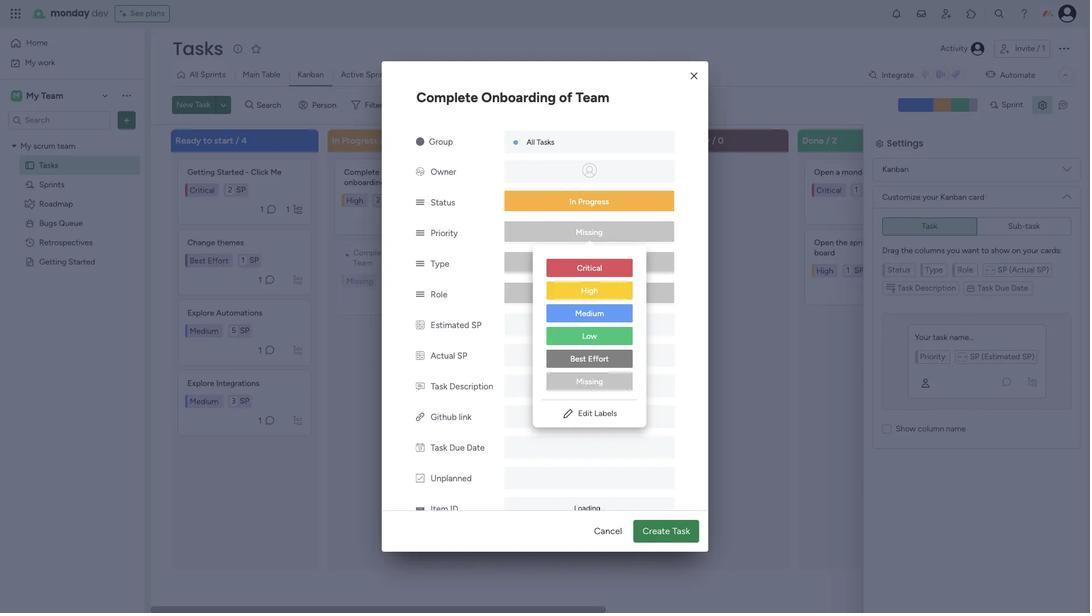 Task type: vqa. For each thing, say whether or not it's contained in the screenshot.
from
no



Task type: locate. For each thing, give the bounding box(es) containing it.
effort
[[208, 256, 229, 265], [589, 355, 609, 364]]

monday up flow on the top of the page
[[396, 167, 424, 177]]

work
[[38, 58, 55, 67]]

1 vertical spatial started
[[69, 257, 95, 267]]

the left sprint
[[836, 238, 848, 247]]

1 vertical spatial task due date
[[978, 308, 1028, 317]]

0 vertical spatial medium
[[576, 309, 604, 319]]

complete for complete the monday dev onboarding flow
[[344, 167, 380, 177]]

labels
[[595, 409, 617, 419]]

dev left see
[[92, 7, 108, 20]]

open inside open the sprint management board
[[815, 238, 835, 247]]

best effort down change themes
[[190, 256, 229, 265]]

done
[[803, 135, 824, 146]]

2 horizontal spatial high
[[817, 266, 834, 276]]

task inside button
[[195, 100, 211, 110]]

list box containing complete the monday dev onboarding flow
[[335, 154, 469, 316]]

angle down image
[[221, 101, 226, 110]]

2 sp down the getting started - click me
[[228, 185, 246, 195]]

v2 search image
[[245, 99, 254, 112]]

me
[[271, 167, 282, 177]]

0 vertical spatial you
[[948, 246, 961, 255]]

2
[[386, 135, 391, 146], [833, 135, 838, 146], [228, 185, 233, 195], [377, 195, 381, 205]]

1 horizontal spatial effort
[[589, 355, 609, 364]]

team inside dialog
[[576, 89, 610, 106]]

explore left automations
[[187, 308, 214, 318]]

column for sp
[[919, 424, 945, 434]]

0 vertical spatial all
[[190, 70, 199, 80]]

sprints down tasks field
[[201, 70, 226, 80]]

0 vertical spatial started
[[217, 167, 244, 177]]

my inside 'workspace selection' element
[[26, 90, 39, 101]]

2 0 from the left
[[718, 135, 724, 146]]

onboarding
[[344, 178, 385, 187]]

2 vertical spatial high
[[582, 286, 599, 296]]

medium down explore automations
[[190, 326, 219, 336]]

deploy
[[682, 135, 710, 146]]

task
[[195, 100, 211, 110], [898, 283, 914, 293], [978, 283, 994, 293], [898, 308, 913, 317], [978, 308, 993, 317], [431, 382, 448, 392], [431, 443, 448, 453], [673, 526, 691, 537]]

dev left account
[[873, 167, 886, 177]]

date for sp
[[1012, 283, 1029, 293]]

0 vertical spatial drag
[[883, 246, 900, 255]]

open left a
[[815, 167, 835, 177]]

customize
[[883, 192, 921, 202], [882, 217, 921, 226]]

see
[[130, 9, 144, 18]]

1 vertical spatial card
[[969, 217, 985, 226]]

1 vertical spatial all
[[527, 138, 535, 147]]

2 sp for 2
[[377, 195, 395, 205]]

/ right done
[[827, 135, 830, 146]]

drag the columns you want to show on your cards: for (estimated sp)
[[882, 270, 1062, 280]]

monday
[[51, 7, 90, 20], [396, 167, 424, 177], [843, 167, 871, 177]]

the up flow on the top of the page
[[382, 167, 394, 177]]

public board image
[[24, 257, 35, 267]]

progress for in progress
[[579, 197, 610, 207]]

columns for sp
[[916, 246, 946, 255]]

onboarding
[[482, 89, 556, 106]]

2 open from the top
[[815, 238, 835, 247]]

by
[[604, 70, 613, 80]]

daily
[[475, 70, 493, 80]]

task due date for sp
[[978, 283, 1029, 293]]

1 vertical spatial due
[[995, 308, 1010, 317]]

getting right public board icon
[[39, 257, 67, 267]]

customize down account
[[883, 192, 921, 202]]

1 vertical spatial sprints
[[39, 180, 64, 189]]

high down board
[[817, 266, 834, 276]]

best effort inside option
[[571, 355, 609, 364]]

team right the of
[[576, 89, 610, 106]]

0 vertical spatial settings
[[887, 137, 924, 150]]

best effort up the missing option
[[571, 355, 609, 364]]

1 vertical spatial open
[[815, 238, 835, 247]]

v2 link column image
[[416, 412, 425, 423]]

show board description image
[[231, 43, 245, 55]]

columns
[[916, 246, 946, 255], [915, 270, 945, 280]]

customize your kanban card down account
[[883, 192, 985, 202]]

sprints inside "button"
[[201, 70, 226, 80]]

explore integrations
[[187, 379, 260, 388]]

name
[[947, 424, 966, 434], [946, 449, 966, 458]]

2 explore from the top
[[187, 379, 214, 388]]

tasks right public board image
[[39, 161, 58, 170]]

my scrum team
[[20, 141, 75, 151]]

my left work
[[25, 58, 36, 67]]

dev
[[92, 7, 108, 20], [426, 167, 440, 177], [873, 167, 886, 177]]

0 vertical spatial (estimated
[[982, 352, 1021, 362]]

in progress / 2
[[332, 135, 391, 146]]

getting down ready to start / 4
[[187, 167, 215, 177]]

v2 status image left type
[[416, 259, 425, 269]]

1 vertical spatial customize
[[882, 217, 921, 226]]

0 horizontal spatial getting
[[39, 257, 67, 267]]

1 vertical spatial 2 sp
[[377, 195, 395, 205]]

team up search in workspace field
[[41, 90, 63, 101]]

open a monday dev account
[[815, 167, 918, 177]]

0 vertical spatial sub-task
[[1009, 221, 1041, 231]]

sprints up roadmap
[[39, 180, 64, 189]]

1 vertical spatial cards:
[[1041, 270, 1062, 280]]

started for getting started
[[69, 257, 95, 267]]

see plans button
[[115, 5, 170, 22]]

for
[[523, 135, 535, 146]]

1 vertical spatial progress
[[579, 197, 610, 207]]

complete down the planning
[[417, 89, 478, 106]]

0 right deploy
[[718, 135, 724, 146]]

cancel button
[[585, 520, 632, 543]]

customize your kanban card for (estimated sp)
[[882, 217, 985, 226]]

name for (estimated sp)
[[946, 449, 966, 458]]

show column name for sp
[[897, 424, 966, 434]]

1 vertical spatial 1 sp
[[242, 255, 259, 265]]

0 vertical spatial explore
[[187, 308, 214, 318]]

progress for in progress / 2
[[342, 135, 378, 146]]

list box inside complete onboarding of team dialog
[[533, 250, 647, 400]]

sprint down automate
[[1002, 100, 1024, 110]]

row group
[[169, 129, 1091, 607]]

/ right invite
[[1038, 44, 1041, 53]]

1 horizontal spatial 0
[[718, 135, 724, 146]]

1 vertical spatial task description
[[898, 308, 956, 317]]

v2 multiple person column image
[[416, 167, 425, 177]]

1 open from the top
[[815, 167, 835, 177]]

2 vertical spatial missing
[[577, 377, 604, 387]]

1 explore from the top
[[187, 308, 214, 318]]

effort up the missing option
[[589, 355, 609, 364]]

scrum
[[33, 141, 55, 151]]

change
[[187, 238, 215, 247]]

explore for explore automations
[[187, 308, 214, 318]]

1 horizontal spatial progress
[[579, 197, 610, 207]]

autopilot image
[[987, 67, 996, 82]]

drag for (estimated sp)
[[882, 270, 899, 280]]

0 horizontal spatial high
[[347, 195, 364, 205]]

sprint inside button
[[405, 70, 426, 80]]

management
[[873, 238, 920, 247]]

0 vertical spatial complete
[[417, 89, 478, 106]]

complete inside complete the monday dev onboarding flow
[[344, 167, 380, 177]]

arrow down image
[[387, 98, 401, 112]]

settings for (estimated sp)
[[887, 154, 924, 167]]

1 vertical spatial drag
[[882, 270, 899, 280]]

0 vertical spatial sprints
[[201, 70, 226, 80]]

1 vertical spatial best
[[571, 355, 587, 364]]

your task name... for sp
[[916, 333, 975, 343]]

tasks inside button
[[523, 70, 542, 80]]

0 vertical spatial columns
[[916, 246, 946, 255]]

account
[[888, 167, 918, 177]]

getting inside row group
[[187, 167, 215, 177]]

medium up low option
[[576, 309, 604, 319]]

customize for (estimated sp)
[[882, 217, 921, 226]]

2 right done
[[833, 135, 838, 146]]

my for my team
[[26, 90, 39, 101]]

dev inside complete the monday dev onboarding flow
[[426, 167, 440, 177]]

sprint right active
[[366, 70, 388, 80]]

settings
[[887, 137, 924, 150], [887, 154, 924, 167]]

1 horizontal spatial started
[[217, 167, 244, 177]]

0 right review
[[572, 135, 578, 146]]

customize your kanban card up management
[[882, 217, 985, 226]]

all tasks
[[527, 138, 555, 147]]

add to favorites image
[[251, 43, 262, 54]]

1 your from the top
[[916, 333, 932, 343]]

apps image
[[966, 8, 978, 19]]

0 vertical spatial 2 sp
[[228, 185, 246, 195]]

1 horizontal spatial high
[[582, 286, 599, 296]]

started down retrospectives
[[69, 257, 95, 267]]

1 horizontal spatial complete
[[417, 89, 478, 106]]

workspace selection element
[[11, 89, 65, 103]]

5
[[232, 326, 236, 336]]

1 vertical spatial name
[[946, 449, 966, 458]]

1 vertical spatial medium
[[190, 326, 219, 336]]

bugs queue
[[39, 218, 83, 228]]

v2 checkbox image
[[416, 474, 425, 484]]

0 vertical spatial description
[[916, 283, 957, 293]]

open for open a monday dev account
[[815, 167, 835, 177]]

column for (estimated sp)
[[918, 449, 944, 458]]

(estimated down sp (estimated sp)
[[982, 377, 1021, 386]]

(actual
[[1010, 265, 1036, 275], [1009, 289, 1035, 299]]

1 sp for ready to start / 4
[[242, 255, 259, 265]]

missing option
[[547, 373, 633, 391]]

monday inside complete the monday dev onboarding flow
[[396, 167, 424, 177]]

1 vertical spatial high
[[817, 266, 834, 276]]

medium for automations
[[190, 326, 219, 336]]

1 vertical spatial show column name
[[896, 449, 966, 458]]

2 down onboarding at the top
[[377, 195, 381, 205]]

date
[[1012, 283, 1029, 293], [1011, 308, 1028, 317], [467, 443, 485, 453]]

v2 status image
[[416, 198, 425, 208], [416, 259, 425, 269]]

task
[[1026, 221, 1041, 231], [1026, 246, 1041, 255], [934, 333, 948, 343], [933, 357, 948, 367]]

1 v2 status image from the top
[[416, 198, 425, 208]]

click
[[251, 167, 269, 177]]

review
[[537, 135, 564, 146]]

v2 status image left the priority
[[416, 228, 425, 239]]

1 (estimated from the top
[[982, 352, 1021, 362]]

date for (estimated sp)
[[1011, 308, 1028, 317]]

2 horizontal spatial sprint
[[1002, 100, 1024, 110]]

2 sub-task from the top
[[1009, 246, 1041, 255]]

person
[[312, 100, 337, 110]]

best up the missing option
[[571, 355, 587, 364]]

collapse board header image
[[1062, 70, 1071, 80]]

0 horizontal spatial sprints
[[39, 180, 64, 189]]

2 vertical spatial due
[[450, 443, 465, 453]]

0 horizontal spatial complete
[[344, 167, 380, 177]]

1 vertical spatial show
[[896, 449, 916, 458]]

1 sub-task button from the top
[[978, 217, 1072, 236]]

on for sp
[[1013, 246, 1022, 255]]

team
[[576, 89, 610, 106], [41, 90, 63, 101]]

0 vertical spatial v2 status image
[[416, 228, 425, 239]]

1 sp down open the sprint management board
[[847, 266, 865, 275]]

2 v2 status image from the top
[[416, 290, 425, 300]]

1 vertical spatial settings
[[887, 154, 924, 167]]

on for (estimated sp)
[[1012, 270, 1021, 280]]

explore for explore integrations
[[187, 379, 214, 388]]

1 vertical spatial column
[[918, 449, 944, 458]]

task description for sp
[[898, 283, 957, 293]]

0 vertical spatial show
[[897, 424, 917, 434]]

1 sub-task from the top
[[1009, 221, 1041, 231]]

0 vertical spatial in
[[332, 135, 340, 146]]

list box
[[0, 134, 145, 425], [178, 154, 312, 436], [335, 154, 469, 316], [805, 154, 939, 305], [533, 250, 647, 400]]

edit
[[579, 409, 593, 419]]

0 vertical spatial high
[[347, 195, 364, 205]]

workspace image
[[11, 89, 22, 102]]

your for sp
[[916, 333, 932, 343]]

/ right review
[[566, 135, 570, 146]]

a
[[836, 167, 841, 177]]

my up complete onboarding of team
[[510, 70, 521, 80]]

monday up home 'button'
[[51, 7, 90, 20]]

my right "workspace" image
[[26, 90, 39, 101]]

0 vertical spatial cards:
[[1041, 246, 1063, 255]]

started left -
[[217, 167, 244, 177]]

0 vertical spatial name...
[[950, 333, 975, 343]]

1 vertical spatial you
[[947, 270, 960, 280]]

0 vertical spatial sub-
[[1009, 221, 1026, 231]]

explore left integrations
[[187, 379, 214, 388]]

0 vertical spatial task description
[[898, 283, 957, 293]]

row group inside main content
[[169, 129, 1091, 607]]

1 sub- from the top
[[1009, 221, 1026, 231]]

home button
[[7, 34, 122, 52]]

invite members image
[[941, 8, 953, 19]]

high down onboarding at the top
[[347, 195, 364, 205]]

0 vertical spatial date
[[1012, 283, 1029, 293]]

1 vertical spatial drag the columns you want to show on your cards:
[[882, 270, 1062, 280]]

sp (actual sp) for (estimated sp)
[[998, 289, 1049, 299]]

0 vertical spatial show
[[992, 246, 1011, 255]]

getting started
[[39, 257, 95, 267]]

item id
[[431, 505, 459, 515]]

1 vertical spatial your
[[915, 357, 931, 367]]

1 horizontal spatial sprint
[[405, 70, 426, 80]]

0 vertical spatial effort
[[208, 256, 229, 265]]

list box containing open a monday dev account
[[805, 154, 939, 305]]

dapulse numbers column image
[[416, 351, 425, 361]]

sub-task button for sp
[[978, 217, 1072, 236]]

team inside 'workspace selection' element
[[41, 90, 63, 101]]

1 sp down open a monday dev account
[[855, 185, 873, 195]]

group
[[429, 137, 453, 147]]

drag down management
[[882, 270, 899, 280]]

2 vertical spatial task description
[[431, 382, 494, 392]]

main
[[243, 70, 260, 80]]

tasks up all sprints "button"
[[173, 36, 223, 61]]

notifications image
[[891, 8, 903, 19]]

dev right v2 multiple person column image
[[426, 167, 440, 177]]

sub-task for (estimated sp)
[[1009, 246, 1041, 255]]

in for in progress
[[570, 197, 577, 207]]

2 down the getting started - click me
[[228, 185, 233, 195]]

sp (estimated sp)
[[971, 352, 1035, 362]]

1 v2 status image from the top
[[416, 228, 425, 239]]

1 vertical spatial show
[[991, 270, 1010, 280]]

drag the columns you want to show on your cards: for sp
[[883, 246, 1063, 255]]

0 horizontal spatial in
[[332, 135, 340, 146]]

2 your from the top
[[915, 357, 931, 367]]

0 vertical spatial open
[[815, 167, 835, 177]]

sprints
[[201, 70, 226, 80], [39, 180, 64, 189]]

2 v2 status image from the top
[[416, 259, 425, 269]]

0 vertical spatial want
[[963, 246, 980, 255]]

show
[[897, 424, 917, 434], [896, 449, 916, 458]]

1 your task name... from the top
[[916, 333, 975, 343]]

1 vertical spatial effort
[[589, 355, 609, 364]]

0 vertical spatial name
[[947, 424, 966, 434]]

task due date
[[978, 283, 1029, 293], [978, 308, 1028, 317], [431, 443, 485, 453]]

help image
[[1019, 8, 1031, 19]]

owner
[[431, 167, 457, 177]]

v2 status image for status
[[416, 198, 425, 208]]

2 (estimated from the top
[[982, 377, 1021, 386]]

1 vertical spatial sub-task button
[[977, 242, 1072, 260]]

list box containing critical
[[533, 250, 647, 400]]

sub-task for sp
[[1009, 221, 1041, 231]]

option
[[0, 136, 145, 138]]

complete onboarding of team
[[417, 89, 610, 106]]

progress inside complete onboarding of team dialog
[[579, 197, 610, 207]]

all down tasks field
[[190, 70, 199, 80]]

high up medium option at the right of the page
[[582, 286, 599, 296]]

critical up high option
[[577, 264, 603, 273]]

in inside dialog
[[570, 197, 577, 207]]

v2 status image left status
[[416, 198, 425, 208]]

2 sp down flow on the top of the page
[[377, 195, 395, 205]]

1 0 from the left
[[572, 135, 578, 146]]

all inside all sprints "button"
[[190, 70, 199, 80]]

customize for sp
[[883, 192, 921, 202]]

0 vertical spatial sp (actual sp)
[[998, 265, 1050, 275]]

description
[[916, 283, 957, 293], [915, 308, 956, 317], [450, 382, 494, 392]]

1 horizontal spatial critical
[[577, 264, 603, 273]]

1 vertical spatial on
[[1012, 270, 1021, 280]]

missing
[[576, 228, 603, 237], [347, 276, 374, 286], [577, 377, 604, 387]]

roadmap
[[39, 199, 73, 209]]

priority
[[431, 228, 458, 239]]

to for (estimated sp)
[[982, 270, 989, 280]]

2 left the v2 sun image
[[386, 135, 391, 146]]

sp (actual sp) for sp
[[998, 265, 1050, 275]]

type
[[431, 259, 450, 269]]

dapulse integrations image
[[869, 71, 878, 79]]

tasks up onboarding
[[523, 70, 542, 80]]

0 horizontal spatial progress
[[342, 135, 378, 146]]

sprints inside list box
[[39, 180, 64, 189]]

sub- for (estimated sp)
[[1009, 246, 1026, 255]]

to
[[203, 135, 212, 146], [982, 246, 990, 255], [982, 270, 989, 280]]

sprint left the planning
[[405, 70, 426, 80]]

activity
[[941, 44, 969, 53]]

public board image
[[24, 160, 35, 171]]

0 vertical spatial customize your kanban card
[[883, 192, 985, 202]]

critical for to
[[190, 185, 215, 195]]

0
[[572, 135, 578, 146], [718, 135, 724, 146]]

2 your task name... from the top
[[915, 357, 974, 367]]

monday right a
[[843, 167, 871, 177]]

0 vertical spatial show column name
[[897, 424, 966, 434]]

1 vertical spatial (actual
[[1009, 289, 1035, 299]]

complete up onboarding at the top
[[344, 167, 380, 177]]

1 sp
[[855, 185, 873, 195], [242, 255, 259, 265], [847, 266, 865, 275]]

1 vertical spatial columns
[[915, 270, 945, 280]]

waiting for review / 0
[[489, 135, 578, 146]]

getting
[[187, 167, 215, 177], [39, 257, 67, 267]]

best down 'change' at the left
[[190, 256, 206, 265]]

select product image
[[10, 8, 22, 19]]

v2 status image left role on the top of the page
[[416, 290, 425, 300]]

list box for in progress
[[335, 154, 469, 316]]

all
[[190, 70, 199, 80], [527, 138, 535, 147]]

effort down change themes
[[208, 256, 229, 265]]

open up board
[[815, 238, 835, 247]]

1 vertical spatial sub-
[[1009, 246, 1026, 255]]

all left review
[[527, 138, 535, 147]]

0 horizontal spatial sprint
[[366, 70, 388, 80]]

description for (estimated sp)
[[915, 308, 956, 317]]

open for open the sprint management board
[[815, 238, 835, 247]]

tasks right for
[[537, 138, 555, 147]]

customize up management
[[882, 217, 921, 226]]

edit labels button
[[542, 405, 638, 423]]

1 vertical spatial best effort
[[571, 355, 609, 364]]

1 sp for done / 2
[[847, 266, 865, 275]]

sub-task
[[1009, 221, 1041, 231], [1009, 246, 1041, 255]]

v2 status image
[[416, 228, 425, 239], [416, 290, 425, 300]]

maria williams image
[[1059, 5, 1077, 23]]

my for my tasks
[[510, 70, 521, 80]]

1 vertical spatial v2 status image
[[416, 290, 425, 300]]

best effort option
[[547, 350, 633, 368]]

2 vertical spatial to
[[982, 270, 989, 280]]

2 horizontal spatial dev
[[873, 167, 886, 177]]

2 vertical spatial medium
[[190, 397, 219, 406]]

1 sp down themes
[[242, 255, 259, 265]]

all inside complete onboarding of team dialog
[[527, 138, 535, 147]]

1 horizontal spatial getting
[[187, 167, 215, 177]]

1
[[1043, 44, 1046, 53], [855, 185, 859, 195], [260, 205, 264, 214], [286, 205, 290, 214], [242, 255, 245, 265], [847, 266, 850, 275], [259, 275, 262, 285], [259, 345, 262, 355], [259, 416, 262, 426]]

my right caret down icon
[[20, 141, 31, 151]]

sp
[[236, 185, 246, 195], [863, 185, 873, 195], [385, 195, 395, 205], [250, 255, 259, 265], [998, 265, 1008, 275], [855, 266, 865, 275], [998, 289, 1007, 299], [472, 320, 482, 331], [240, 326, 250, 336], [458, 351, 468, 361], [971, 352, 980, 362], [240, 396, 249, 406]]

sp (actual sp)
[[998, 265, 1050, 275], [998, 289, 1049, 299]]

medium down explore integrations
[[190, 397, 219, 406]]

on
[[1013, 246, 1022, 255], [1012, 270, 1021, 280]]

your
[[916, 333, 932, 343], [915, 357, 931, 367]]

in for in progress / 2
[[332, 135, 340, 146]]

0 horizontal spatial 0
[[572, 135, 578, 146]]

card for (estimated sp)
[[969, 217, 985, 226]]

to for sp
[[982, 246, 990, 255]]

close image
[[691, 72, 698, 80]]

new task button
[[172, 96, 215, 114]]

all sprints button
[[172, 66, 234, 84]]

list box containing getting started - click me
[[178, 154, 312, 436]]

task description for (estimated sp)
[[898, 308, 956, 317]]

themes
[[217, 238, 244, 247]]

2 sp for /
[[228, 185, 246, 195]]

all sprints
[[190, 70, 226, 80]]

0 horizontal spatial all
[[190, 70, 199, 80]]

drag right sprint
[[883, 246, 900, 255]]

0 vertical spatial task due date
[[978, 283, 1029, 293]]

cards: for sp
[[1041, 246, 1063, 255]]

critical down the getting started - click me
[[190, 185, 215, 195]]

2 sub- from the top
[[1009, 246, 1026, 255]]

(estimated up (estimated sp)
[[982, 352, 1021, 362]]

main content
[[151, 124, 1091, 614]]

0 vertical spatial drag the columns you want to show on your cards:
[[883, 246, 1063, 255]]

2 horizontal spatial monday
[[843, 167, 871, 177]]

0 vertical spatial progress
[[342, 135, 378, 146]]

1 inside button
[[1043, 44, 1046, 53]]

create
[[643, 526, 671, 537]]

my
[[25, 58, 36, 67], [510, 70, 521, 80], [26, 90, 39, 101], [20, 141, 31, 151]]

2 sub-task button from the top
[[977, 242, 1072, 260]]

row group containing ready to start
[[169, 129, 1091, 607]]

complete inside dialog
[[417, 89, 478, 106]]

my for my work
[[25, 58, 36, 67]]

customize your kanban card
[[883, 192, 985, 202], [882, 217, 985, 226]]

high
[[347, 195, 364, 205], [817, 266, 834, 276], [582, 286, 599, 296]]

card for sp
[[969, 192, 985, 202]]

0 vertical spatial your
[[916, 333, 932, 343]]

critical down a
[[817, 185, 842, 195]]

sprint inside button
[[1002, 100, 1024, 110]]

2 sp
[[228, 185, 246, 195], [377, 195, 395, 205]]

name... for (estimated sp)
[[950, 357, 974, 367]]

1 vertical spatial sub-task
[[1009, 246, 1041, 255]]



Task type: describe. For each thing, give the bounding box(es) containing it.
critical inside option
[[577, 264, 603, 273]]

/ right deploy
[[713, 135, 716, 146]]

show column name for (estimated sp)
[[896, 449, 966, 458]]

getting started - click me
[[187, 167, 282, 177]]

cards: for (estimated sp)
[[1041, 270, 1062, 280]]

v2 status image for type
[[416, 259, 425, 269]]

critical for /
[[817, 185, 842, 195]]

description inside complete onboarding of team dialog
[[450, 382, 494, 392]]

v2 sun image
[[416, 137, 425, 147]]

3 sp
[[232, 396, 249, 406]]

explore automations
[[187, 308, 263, 318]]

my for my scrum team
[[20, 141, 31, 151]]

github
[[431, 412, 457, 423]]

0 vertical spatial missing
[[576, 228, 603, 237]]

sort button
[[404, 96, 444, 114]]

0 vertical spatial best
[[190, 256, 206, 265]]

due for sp
[[996, 283, 1010, 293]]

your task name... for (estimated sp)
[[915, 357, 974, 367]]

dev for in progress / 2
[[426, 167, 440, 177]]

backlog button
[[550, 66, 596, 84]]

in progress
[[570, 197, 610, 207]]

integrations
[[216, 379, 260, 388]]

retrospectives
[[39, 238, 93, 247]]

medium for integrations
[[190, 397, 219, 406]]

monday dev
[[51, 7, 108, 20]]

dev for done / 2
[[873, 167, 886, 177]]

-
[[246, 167, 249, 177]]

automate
[[1001, 70, 1036, 80]]

my tasks
[[510, 70, 542, 80]]

due for (estimated sp)
[[995, 308, 1010, 317]]

you for sp
[[948, 246, 961, 255]]

complete the monday dev onboarding flow
[[344, 167, 441, 187]]

customize your kanban card for sp
[[883, 192, 985, 202]]

cancel
[[594, 526, 623, 537]]

settings for sp
[[887, 137, 924, 150]]

link
[[459, 412, 472, 423]]

the down management
[[901, 270, 913, 280]]

started for getting started - click me
[[217, 167, 244, 177]]

/ left 4
[[236, 135, 239, 146]]

show for (estimated sp)
[[896, 449, 916, 458]]

daily button
[[467, 66, 501, 84]]

status
[[431, 198, 456, 208]]

id
[[450, 505, 459, 515]]

v2 status image for role
[[416, 290, 425, 300]]

sprint inside 'button'
[[366, 70, 388, 80]]

main content containing settings
[[151, 124, 1091, 614]]

of
[[560, 89, 573, 106]]

search everything image
[[994, 8, 1006, 19]]

activity button
[[937, 40, 990, 58]]

(actual for (estimated sp)
[[1009, 289, 1035, 299]]

0 horizontal spatial effort
[[208, 256, 229, 265]]

missing inside row group
[[347, 276, 374, 286]]

show for (estimated sp)
[[991, 270, 1010, 280]]

team
[[57, 141, 75, 151]]

critical option
[[547, 259, 633, 277]]

unplanned
[[431, 474, 472, 484]]

see plans
[[130, 9, 165, 18]]

table
[[262, 70, 281, 80]]

item
[[431, 505, 448, 515]]

sprint button
[[985, 96, 1028, 114]]

(actual for sp
[[1010, 265, 1036, 275]]

dapulse date column image
[[416, 443, 425, 453]]

sub- for sp
[[1009, 221, 1026, 231]]

the inside open the sprint management board
[[836, 238, 848, 247]]

board
[[815, 248, 836, 258]]

actual sp
[[431, 351, 468, 361]]

0 horizontal spatial dev
[[92, 7, 108, 20]]

medium inside option
[[576, 309, 604, 319]]

caret down image
[[12, 142, 16, 150]]

estimated
[[431, 320, 470, 331]]

you for (estimated sp)
[[947, 270, 960, 280]]

sprint for sprint
[[1002, 100, 1024, 110]]

complete for complete onboarding of team
[[417, 89, 478, 106]]

best inside option
[[571, 355, 587, 364]]

your for (estimated sp)
[[915, 357, 931, 367]]

role
[[431, 290, 448, 300]]

low option
[[547, 327, 633, 345]]

sprint
[[850, 238, 871, 247]]

Search in workspace field
[[24, 114, 95, 127]]

show for sp
[[897, 424, 917, 434]]

3
[[232, 396, 236, 406]]

active
[[341, 70, 364, 80]]

dapulse numbers column image
[[416, 320, 425, 331]]

pending
[[646, 135, 679, 146]]

monday for done
[[843, 167, 871, 177]]

list box containing my scrum team
[[0, 134, 145, 425]]

name... for sp
[[950, 333, 975, 343]]

sprint planning
[[405, 70, 458, 80]]

complete onboarding of team dialog
[[382, 61, 709, 614]]

the right sprint
[[902, 246, 914, 255]]

main table button
[[234, 66, 289, 84]]

tasks inside complete onboarding of team dialog
[[537, 138, 555, 147]]

effort inside option
[[589, 355, 609, 364]]

inbox image
[[916, 8, 928, 19]]

date inside complete onboarding of team dialog
[[467, 443, 485, 453]]

by epic
[[604, 70, 631, 80]]

monday for in progress
[[396, 167, 424, 177]]

filter
[[365, 100, 383, 110]]

getting for getting started - click me
[[187, 167, 215, 177]]

getting for getting started
[[39, 257, 67, 267]]

actual
[[431, 351, 455, 361]]

v2 long text column image
[[416, 382, 425, 392]]

kanban inside button
[[298, 70, 324, 80]]

name for sp
[[947, 424, 966, 434]]

want for sp
[[963, 246, 980, 255]]

list box for done
[[805, 154, 939, 305]]

columns for (estimated sp)
[[915, 270, 945, 280]]

plans
[[146, 9, 165, 18]]

filter button
[[347, 96, 401, 114]]

waiting
[[489, 135, 521, 146]]

ready to start / 4
[[176, 135, 247, 146]]

medium option
[[547, 305, 633, 323]]

Search field
[[254, 97, 288, 113]]

v2 pulse id image
[[416, 505, 425, 515]]

all for all sprints
[[190, 70, 199, 80]]

estimated sp
[[431, 320, 482, 331]]

home
[[26, 38, 48, 48]]

missing inside option
[[577, 377, 604, 387]]

integrate
[[882, 70, 915, 80]]

sub-task button for (estimated sp)
[[977, 242, 1072, 260]]

sprint for sprint planning
[[405, 70, 426, 80]]

open the sprint management board
[[815, 238, 922, 258]]

loading...
[[575, 505, 606, 513]]

want for (estimated sp)
[[962, 270, 980, 280]]

change themes
[[187, 238, 244, 247]]

flow
[[387, 178, 403, 187]]

my team
[[26, 90, 63, 101]]

invite / 1
[[1016, 44, 1046, 53]]

low
[[583, 332, 597, 341]]

queue
[[59, 218, 83, 228]]

4
[[242, 135, 247, 146]]

task inside button
[[673, 526, 691, 537]]

description for sp
[[916, 283, 957, 293]]

0 vertical spatial 1 sp
[[855, 185, 873, 195]]

/ down "filter"
[[380, 135, 384, 146]]

new
[[177, 100, 193, 110]]

ready
[[176, 135, 201, 146]]

invite / 1 button
[[995, 40, 1051, 58]]

high for onboarding
[[347, 195, 364, 205]]

all for all tasks
[[527, 138, 535, 147]]

the inside complete the monday dev onboarding flow
[[382, 167, 394, 177]]

drag for sp
[[883, 246, 900, 255]]

sort
[[422, 100, 437, 110]]

/ inside button
[[1038, 44, 1041, 53]]

due inside complete onboarding of team dialog
[[450, 443, 465, 453]]

task description inside complete onboarding of team dialog
[[431, 382, 494, 392]]

my work
[[25, 58, 55, 67]]

planning
[[428, 70, 458, 80]]

task due date inside complete onboarding of team dialog
[[431, 443, 485, 453]]

my work button
[[7, 54, 122, 72]]

tasks inside list box
[[39, 161, 58, 170]]

show for sp
[[992, 246, 1011, 255]]

list box for ready to start
[[178, 154, 312, 436]]

0 vertical spatial to
[[203, 135, 212, 146]]

high option
[[547, 282, 633, 300]]

kanban button
[[289, 66, 333, 84]]

0 horizontal spatial monday
[[51, 7, 90, 20]]

v2 status image for priority
[[416, 228, 425, 239]]

high for board
[[817, 266, 834, 276]]

task due date for (estimated sp)
[[978, 308, 1028, 317]]

high inside option
[[582, 286, 599, 296]]

main table
[[243, 70, 281, 80]]

edit labels
[[579, 409, 617, 419]]

Tasks field
[[170, 36, 226, 61]]

start
[[214, 135, 233, 146]]

done / 2
[[803, 135, 838, 146]]

best effort inside main content
[[190, 256, 229, 265]]



